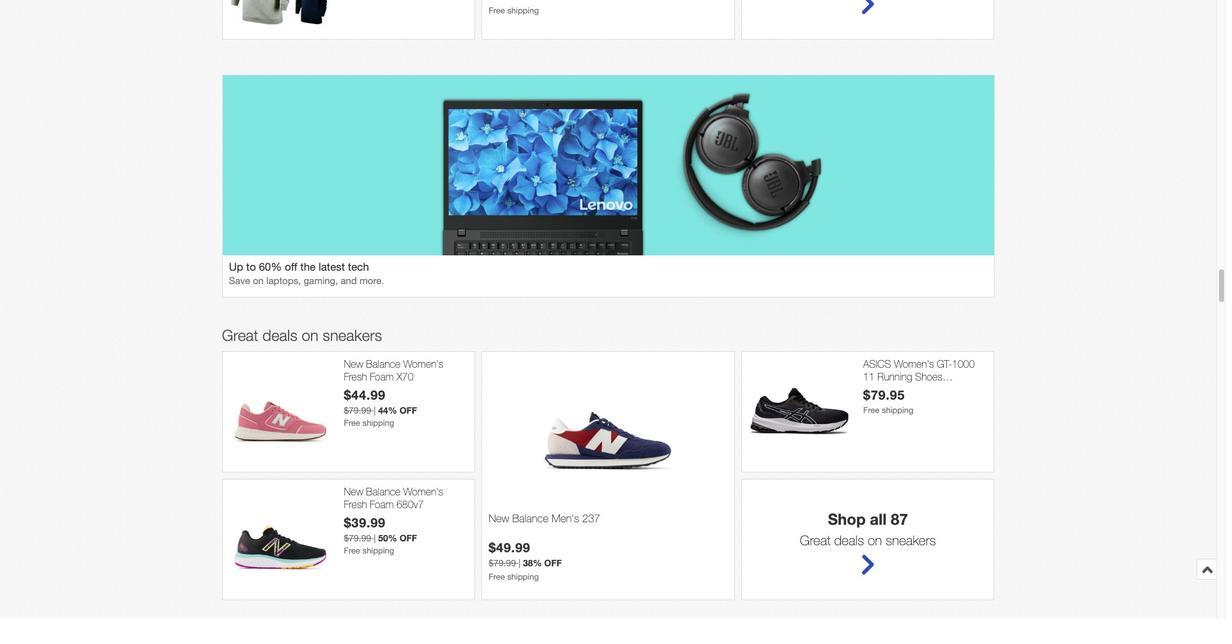 Task type: describe. For each thing, give the bounding box(es) containing it.
tech
[[348, 261, 369, 274]]

to
[[246, 261, 256, 274]]

$79.99 for $39.99
[[344, 533, 371, 544]]

11
[[864, 371, 875, 383]]

asics women's gt-1000 11   running shoes 1012b197
[[864, 359, 975, 395]]

shipping inside $49.99 $79.99 | 38% off free shipping
[[508, 573, 539, 582]]

off inside up to 60% off the latest tech save on laptops, gaming, and more.
[[285, 261, 298, 274]]

shipping inside $79.95 free shipping
[[883, 406, 914, 415]]

new balance women's fresh foam x70 link
[[344, 359, 469, 383]]

latest
[[319, 261, 345, 274]]

237
[[583, 512, 601, 525]]

free shipping
[[489, 5, 539, 15]]

and
[[341, 276, 357, 287]]

| for $44.99
[[374, 406, 376, 416]]

up
[[229, 261, 243, 274]]

$44.99
[[344, 387, 386, 402]]

great deals on sneakers
[[222, 327, 382, 345]]

2 vertical spatial balance
[[513, 512, 549, 525]]

gt-
[[938, 359, 953, 370]]

$79.99 for $44.99
[[344, 406, 371, 416]]

50%
[[378, 533, 397, 544]]

free inside $49.99 $79.99 | 38% off free shipping
[[489, 573, 505, 582]]

87
[[892, 511, 909, 529]]

$49.99 $79.99 | 38% off free shipping
[[489, 540, 562, 582]]

$79.99 inside $49.99 $79.99 | 38% off free shipping
[[489, 559, 516, 569]]

free inside $79.95 free shipping
[[864, 406, 880, 415]]

new for $39.99
[[344, 487, 364, 498]]

women's inside 'asics women's gt-1000 11   running shoes 1012b197'
[[895, 359, 935, 370]]

foam for $39.99
[[370, 499, 394, 510]]

1012b197
[[864, 383, 910, 395]]

women's for $39.99
[[404, 487, 444, 498]]

women's for $44.99
[[404, 359, 444, 370]]

0 horizontal spatial sneakers
[[323, 327, 382, 345]]

fresh for $39.99
[[344, 499, 367, 510]]

men's
[[552, 512, 580, 525]]

on inside shop all 87 great deals on sneakers
[[868, 533, 883, 549]]

new balance women's fresh foam 680v7 link
[[344, 487, 469, 511]]

$49.99
[[489, 540, 531, 555]]

38%
[[523, 558, 542, 569]]

0 horizontal spatial great
[[222, 327, 258, 345]]

free inside the new balance women's fresh foam x70 $44.99 $79.99 | 44% off free shipping
[[344, 418, 360, 428]]

1000
[[953, 359, 975, 370]]

shoes
[[916, 371, 943, 383]]

shop all 87 great deals on sneakers
[[800, 511, 937, 549]]

asics women's gt-1000 11   running shoes 1012b197 link
[[864, 359, 988, 395]]



Task type: locate. For each thing, give the bounding box(es) containing it.
$79.99 down $39.99
[[344, 533, 371, 544]]

foam for $44.99
[[370, 371, 394, 383]]

great down save at the left top of page
[[222, 327, 258, 345]]

| inside "new balance women's fresh foam 680v7 $39.99 $79.99 | 50% off free shipping"
[[374, 533, 376, 544]]

women's up 'shoes'
[[895, 359, 935, 370]]

new for $44.99
[[344, 359, 364, 370]]

2 foam from the top
[[370, 499, 394, 510]]

1 vertical spatial |
[[374, 533, 376, 544]]

0 vertical spatial great
[[222, 327, 258, 345]]

new balance women's fresh foam x70 $44.99 $79.99 | 44% off free shipping
[[344, 359, 444, 428]]

women's
[[404, 359, 444, 370], [895, 359, 935, 370], [404, 487, 444, 498]]

0 vertical spatial new
[[344, 359, 364, 370]]

0 vertical spatial deals
[[263, 327, 298, 345]]

0 horizontal spatial deals
[[263, 327, 298, 345]]

new inside "new balance women's fresh foam 680v7 $39.99 $79.99 | 50% off free shipping"
[[344, 487, 364, 498]]

balance inside the new balance women's fresh foam x70 $44.99 $79.99 | 44% off free shipping
[[366, 359, 401, 370]]

$79.95
[[864, 387, 906, 402]]

1 vertical spatial fresh
[[344, 499, 367, 510]]

deals
[[263, 327, 298, 345], [835, 533, 865, 549]]

0 vertical spatial balance
[[366, 359, 401, 370]]

shop
[[829, 511, 866, 529]]

women's inside "new balance women's fresh foam 680v7 $39.99 $79.99 | 50% off free shipping"
[[404, 487, 444, 498]]

on down all
[[868, 533, 883, 549]]

new up $49.99
[[489, 512, 510, 525]]

fresh up $39.99
[[344, 499, 367, 510]]

new balance men's 237
[[489, 512, 601, 525]]

new inside new balance men's 237 link
[[489, 512, 510, 525]]

off right 38%
[[545, 558, 562, 569]]

1 horizontal spatial great
[[800, 533, 831, 549]]

save
[[229, 276, 250, 287]]

off inside the new balance women's fresh foam x70 $44.99 $79.99 | 44% off free shipping
[[400, 405, 417, 416]]

fresh up $44.99
[[344, 371, 367, 383]]

0 vertical spatial foam
[[370, 371, 394, 383]]

new balance women's fresh foam 680v7 $39.99 $79.99 | 50% off free shipping
[[344, 487, 444, 556]]

fresh
[[344, 371, 367, 383], [344, 499, 367, 510]]

1 vertical spatial great
[[800, 533, 831, 549]]

|
[[374, 406, 376, 416], [374, 533, 376, 544], [519, 559, 521, 569]]

1 fresh from the top
[[344, 371, 367, 383]]

1 horizontal spatial sneakers
[[886, 533, 937, 549]]

on inside up to 60% off the latest tech save on laptops, gaming, and more.
[[253, 276, 264, 287]]

| left the 44%
[[374, 406, 376, 416]]

1 vertical spatial sneakers
[[886, 533, 937, 549]]

free
[[489, 5, 505, 15], [864, 406, 880, 415], [344, 418, 360, 428], [344, 546, 360, 556], [489, 573, 505, 582]]

fresh for $44.99
[[344, 371, 367, 383]]

680v7
[[397, 499, 424, 510]]

balance up 680v7
[[366, 487, 401, 498]]

$79.99 down $44.99
[[344, 406, 371, 416]]

x70
[[397, 371, 414, 383]]

balance
[[366, 359, 401, 370], [366, 487, 401, 498], [513, 512, 549, 525]]

0 horizontal spatial on
[[253, 276, 264, 287]]

balance up x70
[[366, 359, 401, 370]]

| for $39.99
[[374, 533, 376, 544]]

balance for $39.99
[[366, 487, 401, 498]]

balance left the men's
[[513, 512, 549, 525]]

off right 50%
[[400, 533, 417, 544]]

sneakers inside shop all 87 great deals on sneakers
[[886, 533, 937, 549]]

laptops,
[[267, 276, 301, 287]]

fresh inside the new balance women's fresh foam x70 $44.99 $79.99 | 44% off free shipping
[[344, 371, 367, 383]]

on down gaming,
[[302, 327, 319, 345]]

running
[[878, 371, 913, 383]]

foam inside "new balance women's fresh foam 680v7 $39.99 $79.99 | 50% off free shipping"
[[370, 499, 394, 510]]

deals down shop
[[835, 533, 865, 549]]

shipping
[[508, 5, 539, 15], [883, 406, 914, 415], [363, 418, 394, 428], [363, 546, 394, 556], [508, 573, 539, 582]]

1 vertical spatial balance
[[366, 487, 401, 498]]

| left 38%
[[519, 559, 521, 569]]

$79.99
[[344, 406, 371, 416], [344, 533, 371, 544], [489, 559, 516, 569]]

off
[[285, 261, 298, 274], [400, 405, 417, 416], [400, 533, 417, 544], [545, 558, 562, 569]]

sneakers
[[323, 327, 382, 345], [886, 533, 937, 549]]

fresh inside "new balance women's fresh foam 680v7 $39.99 $79.99 | 50% off free shipping"
[[344, 499, 367, 510]]

0 vertical spatial fresh
[[344, 371, 367, 383]]

new balance men's 237 link
[[489, 512, 728, 540]]

on
[[253, 276, 264, 287], [302, 327, 319, 345], [868, 533, 883, 549]]

foam left x70
[[370, 371, 394, 383]]

great
[[222, 327, 258, 345], [800, 533, 831, 549]]

| inside $49.99 $79.99 | 38% off free shipping
[[519, 559, 521, 569]]

foam up $39.99
[[370, 499, 394, 510]]

2 vertical spatial new
[[489, 512, 510, 525]]

2 horizontal spatial on
[[868, 533, 883, 549]]

women's up 680v7
[[404, 487, 444, 498]]

$39.99
[[344, 515, 386, 530]]

new up $44.99
[[344, 359, 364, 370]]

60%
[[259, 261, 282, 274]]

1 vertical spatial new
[[344, 487, 364, 498]]

shipping inside "new balance women's fresh foam 680v7 $39.99 $79.99 | 50% off free shipping"
[[363, 546, 394, 556]]

up to 60% off the latest tech save on laptops, gaming, and more.
[[229, 261, 384, 287]]

new up $39.99
[[344, 487, 364, 498]]

deals inside shop all 87 great deals on sneakers
[[835, 533, 865, 549]]

the
[[301, 261, 316, 274]]

0 vertical spatial on
[[253, 276, 264, 287]]

on down the to
[[253, 276, 264, 287]]

0 vertical spatial |
[[374, 406, 376, 416]]

women's inside the new balance women's fresh foam x70 $44.99 $79.99 | 44% off free shipping
[[404, 359, 444, 370]]

balance inside "new balance women's fresh foam 680v7 $39.99 $79.99 | 50% off free shipping"
[[366, 487, 401, 498]]

1 vertical spatial deals
[[835, 533, 865, 549]]

1 vertical spatial foam
[[370, 499, 394, 510]]

2 vertical spatial on
[[868, 533, 883, 549]]

2 vertical spatial $79.99
[[489, 559, 516, 569]]

asics
[[864, 359, 892, 370]]

$79.99 down $49.99
[[489, 559, 516, 569]]

great down shop
[[800, 533, 831, 549]]

44%
[[378, 405, 397, 416]]

$79.95 free shipping
[[864, 387, 914, 415]]

off inside "new balance women's fresh foam 680v7 $39.99 $79.99 | 50% off free shipping"
[[400, 533, 417, 544]]

2 fresh from the top
[[344, 499, 367, 510]]

$79.99 inside the new balance women's fresh foam x70 $44.99 $79.99 | 44% off free shipping
[[344, 406, 371, 416]]

| left 50%
[[374, 533, 376, 544]]

free inside "new balance women's fresh foam 680v7 $39.99 $79.99 | 50% off free shipping"
[[344, 546, 360, 556]]

new inside the new balance women's fresh foam x70 $44.99 $79.99 | 44% off free shipping
[[344, 359, 364, 370]]

0 vertical spatial $79.99
[[344, 406, 371, 416]]

1 foam from the top
[[370, 371, 394, 383]]

balance for $44.99
[[366, 359, 401, 370]]

| inside the new balance women's fresh foam x70 $44.99 $79.99 | 44% off free shipping
[[374, 406, 376, 416]]

1 horizontal spatial on
[[302, 327, 319, 345]]

2 vertical spatial |
[[519, 559, 521, 569]]

shipping inside the new balance women's fresh foam x70 $44.99 $79.99 | 44% off free shipping
[[363, 418, 394, 428]]

off right the 44%
[[400, 405, 417, 416]]

sneakers down and
[[323, 327, 382, 345]]

gaming,
[[304, 276, 338, 287]]

foam
[[370, 371, 394, 383], [370, 499, 394, 510]]

new
[[344, 359, 364, 370], [344, 487, 364, 498], [489, 512, 510, 525]]

1 vertical spatial $79.99
[[344, 533, 371, 544]]

1 horizontal spatial deals
[[835, 533, 865, 549]]

off up laptops,
[[285, 261, 298, 274]]

off inside $49.99 $79.99 | 38% off free shipping
[[545, 558, 562, 569]]

sneakers down "87"
[[886, 533, 937, 549]]

0 vertical spatial sneakers
[[323, 327, 382, 345]]

1 vertical spatial on
[[302, 327, 319, 345]]

more.
[[360, 276, 384, 287]]

deals down laptops,
[[263, 327, 298, 345]]

great inside shop all 87 great deals on sneakers
[[800, 533, 831, 549]]

all
[[871, 511, 887, 529]]

women's up x70
[[404, 359, 444, 370]]

foam inside the new balance women's fresh foam x70 $44.99 $79.99 | 44% off free shipping
[[370, 371, 394, 383]]

$79.99 inside "new balance women's fresh foam 680v7 $39.99 $79.99 | 50% off free shipping"
[[344, 533, 371, 544]]



Task type: vqa. For each thing, say whether or not it's contained in the screenshot.
the top New
yes



